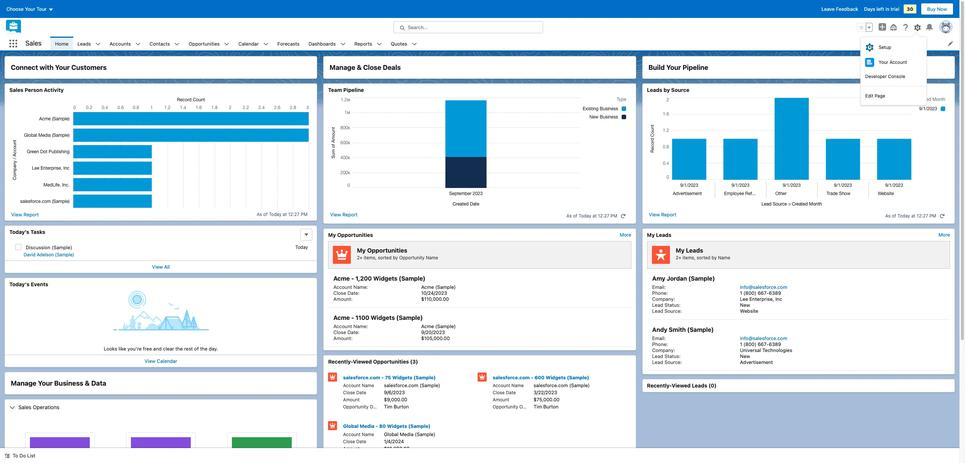 Task type: vqa. For each thing, say whether or not it's contained in the screenshot.
Manage & Close Deals
yes



Task type: describe. For each thing, give the bounding box(es) containing it.
(800) for amy jordan (sample)
[[744, 290, 757, 296]]

1 horizontal spatial pipeline
[[683, 64, 709, 71]]

1 horizontal spatial &
[[357, 64, 362, 71]]

3 lead from the top
[[653, 354, 664, 360]]

view for build your pipeline
[[649, 212, 660, 218]]

amount: for acme - 1,200 widgets (sample)
[[334, 296, 353, 302]]

salesforce.com up 9/6/2023
[[384, 383, 419, 389]]

0 horizontal spatial at
[[283, 212, 287, 217]]

reports
[[355, 41, 372, 47]]

standard quote image
[[246, 438, 278, 464]]

do
[[19, 453, 26, 459]]

console
[[888, 74, 906, 79]]

close for acme - 1100 widgets (sample)
[[334, 330, 346, 336]]

lee enterprise, inc
[[740, 296, 783, 302]]

9/20/2023
[[421, 330, 445, 336]]

tasks
[[31, 229, 45, 235]]

- left 80
[[376, 424, 378, 430]]

account for salesforce.com - 75 widgets (sample)
[[343, 383, 361, 389]]

opportunities inside list item
[[189, 41, 220, 47]]

more link for build your pipeline
[[939, 232, 951, 238]]

report for customers
[[24, 212, 39, 218]]

activity
[[44, 87, 64, 93]]

day.
[[209, 346, 218, 352]]

$75,000.00
[[534, 397, 560, 403]]

2 lead from the top
[[653, 308, 664, 314]]

3 view report link from the left
[[649, 212, 677, 221]]

account name for salesforce.com - 600 widgets (sample)
[[493, 383, 524, 389]]

0 horizontal spatial as
[[257, 212, 262, 217]]

phone: for amy
[[653, 290, 668, 296]]

close for global media - 80 widgets (sample)
[[343, 439, 355, 445]]

2+ for your
[[676, 255, 682, 261]]

left
[[877, 6, 884, 12]]

global for global media (sample)
[[384, 432, 399, 438]]

text default image inside to do list button
[[4, 454, 10, 459]]

calendar list item
[[234, 37, 273, 51]]

leave feedback link
[[822, 6, 859, 12]]

edit page link
[[861, 89, 927, 102]]

salesforce.com (sample) for 9/6/2023
[[384, 383, 440, 389]]

opportunity inside my opportunities 2+ items, sorted by opportunity name
[[399, 255, 425, 261]]

forecasts link
[[273, 37, 304, 51]]

reports list item
[[350, 37, 387, 51]]

sales person activity
[[9, 87, 64, 93]]

choose your tour button
[[6, 3, 54, 15]]

view calendar link
[[145, 359, 177, 365]]

text default image for opportunities
[[224, 41, 230, 47]]

calendar inside list item
[[239, 41, 259, 47]]

- for 600
[[531, 375, 534, 381]]

global for global media - 80 widgets (sample)
[[343, 424, 359, 430]]

all
[[164, 264, 170, 270]]

discussion (sample) david adelson (sample)
[[24, 245, 74, 258]]

view calendar
[[145, 359, 177, 365]]

date for salesforce.com - 75 widgets (sample)
[[356, 390, 366, 396]]

view all
[[152, 264, 170, 270]]

pm for build
[[930, 213, 937, 219]]

owner for $75,000.00
[[520, 405, 534, 410]]

1 horizontal spatial by
[[664, 87, 670, 93]]

owner for $9,000.00
[[370, 405, 384, 410]]

manage & close deals
[[330, 64, 401, 71]]

lead source: for amy
[[653, 308, 682, 314]]

data
[[91, 380, 106, 388]]

view all link
[[152, 264, 170, 270]]

universal
[[740, 348, 761, 354]]

setup link
[[861, 40, 927, 55]]

trial
[[891, 6, 900, 12]]

status: for smith
[[665, 354, 681, 360]]

1/4/2024
[[384, 439, 404, 445]]

close date for global media - 80 widgets (sample)
[[343, 439, 366, 445]]

12:​27 for manage & close deals
[[598, 213, 610, 219]]

items, for pipeline
[[683, 255, 696, 261]]

tour
[[37, 6, 47, 12]]

my leads link
[[647, 232, 672, 238]]

my opportunities 2+ items, sorted by opportunity name
[[357, 247, 438, 261]]

(3)
[[410, 359, 418, 365]]

free
[[143, 346, 152, 352]]

manage for manage your business & data
[[11, 380, 36, 388]]

as for manage & close deals
[[567, 213, 572, 219]]

business
[[54, 380, 83, 388]]

1 the from the left
[[176, 346, 183, 352]]

account for global media - 80 widgets (sample)
[[343, 432, 361, 438]]

by for build your pipeline
[[712, 255, 717, 261]]

person
[[25, 87, 43, 93]]

salesforce.com left "600" on the right of the page
[[493, 375, 530, 381]]

leave
[[822, 6, 835, 12]]

acme - 1,200 widgets (sample)
[[334, 275, 426, 282]]

amount: for acme - 1100 widgets (sample)
[[334, 336, 353, 342]]

andy
[[653, 327, 668, 333]]

today's events
[[9, 281, 48, 288]]

as of today at 12:​27 pm for build your pipeline
[[886, 213, 937, 219]]

discussion
[[26, 245, 50, 251]]

name: for 1100
[[354, 324, 368, 330]]

salesforce.com down recently-viewed opportunities (3)
[[343, 375, 380, 381]]

(0)
[[709, 383, 717, 389]]

build
[[649, 64, 665, 71]]

choose your tour
[[6, 6, 47, 12]]

home link
[[51, 37, 73, 51]]

salesforce.com (sample) for 3/22/2023
[[534, 383, 590, 389]]

sales operations button
[[5, 400, 317, 416]]

home
[[55, 41, 68, 47]]

to do list
[[13, 453, 35, 459]]

name for salesforce.com - 600 widgets (sample)
[[512, 383, 524, 389]]

sales for sales
[[25, 39, 42, 47]]

contacts list item
[[145, 37, 184, 51]]

close for salesforce.com - 600 widgets (sample)
[[493, 390, 505, 396]]

manage your business & data
[[11, 380, 106, 388]]

3 report from the left
[[661, 212, 677, 218]]

by for manage & close deals
[[393, 255, 398, 261]]

new for andy smith (sample)
[[740, 354, 750, 360]]

buy
[[928, 6, 936, 12]]

text default image inside quotes "list item"
[[412, 41, 417, 47]]

my for my leads 2+ items, sorted by name
[[676, 247, 685, 254]]

widgets for 1100
[[371, 315, 395, 321]]

text default image for accounts
[[135, 41, 141, 47]]

quotes list item
[[387, 37, 422, 51]]

email: for andy
[[653, 336, 666, 342]]

acme (sample) for acme - 1100 widgets (sample)
[[421, 324, 456, 330]]

sorted for pipeline
[[697, 255, 711, 261]]

1 for andy smith (sample)
[[740, 342, 743, 348]]

more for manage & close deals
[[620, 232, 632, 238]]

lee
[[740, 296, 748, 302]]

text default image for reports
[[377, 41, 382, 47]]

looks
[[104, 346, 117, 352]]

widgets right 80
[[387, 424, 407, 430]]

standard pricebook2 image
[[145, 438, 177, 464]]

calendar link
[[234, 37, 263, 51]]

customers
[[71, 64, 107, 71]]

opportunity for salesforce.com - 75 widgets (sample)
[[343, 405, 369, 410]]

view left all
[[152, 264, 163, 270]]

acme left 1100 on the left of page
[[334, 315, 350, 321]]

my opportunities
[[328, 232, 373, 238]]

12:​27 for build your pipeline
[[917, 213, 929, 219]]

view for manage & close deals
[[330, 212, 341, 218]]

days left in trial
[[865, 6, 900, 12]]

technologies
[[763, 348, 793, 354]]

at for manage & close deals
[[593, 213, 597, 219]]

looks like you're free and clear the rest of the day.
[[104, 346, 218, 352]]

quotes
[[391, 41, 407, 47]]

with
[[40, 64, 54, 71]]

close date: for 1,200
[[334, 290, 360, 296]]

2+ for &
[[357, 255, 363, 261]]

build your pipeline
[[649, 64, 709, 71]]

date for global media - 80 widgets (sample)
[[356, 439, 366, 445]]

today's
[[9, 229, 29, 235]]

tim for $75,000.00
[[534, 404, 542, 410]]

quotes link
[[387, 37, 412, 51]]

universal technologies
[[740, 348, 793, 354]]

your up developer console on the right of page
[[879, 59, 889, 65]]

view report for deals
[[330, 212, 358, 218]]

view report link for customers
[[11, 212, 39, 218]]

opportunities inside my opportunities 2+ items, sorted by opportunity name
[[367, 247, 408, 254]]

leads by source
[[647, 87, 690, 93]]

contacts link
[[145, 37, 175, 51]]

choose
[[6, 6, 24, 12]]

close date: for 1100
[[334, 330, 360, 336]]

$10,000.00
[[384, 446, 410, 452]]

1100
[[356, 315, 370, 321]]

media for -
[[360, 424, 375, 430]]

jordan
[[667, 275, 687, 282]]

connect
[[11, 64, 38, 71]]

- for 75
[[382, 375, 384, 381]]

source
[[672, 87, 690, 93]]

edit page
[[866, 93, 886, 99]]

0 horizontal spatial pm
[[301, 212, 308, 217]]

adelson
[[37, 252, 54, 258]]

9/6/2023
[[384, 390, 405, 396]]

name for global media - 80 widgets (sample)
[[362, 432, 374, 438]]

text default image for calendar
[[263, 41, 269, 47]]

account name for global media - 80 widgets (sample)
[[343, 432, 374, 438]]

3/22/2023
[[534, 390, 557, 396]]

600
[[535, 375, 545, 381]]

your account link
[[861, 55, 927, 70]]

list
[[27, 453, 35, 459]]

info@salesforce.com link for amy jordan (sample)
[[740, 284, 788, 290]]

pm for manage
[[611, 213, 618, 219]]

acme up $105,000.00
[[421, 324, 434, 330]]

items, for close
[[364, 255, 377, 261]]

leads link
[[73, 37, 95, 51]]

close for acme - 1,200 widgets (sample)
[[334, 290, 346, 296]]

(800) for andy smith (sample)
[[744, 342, 757, 348]]

your for business
[[38, 380, 53, 388]]

date: for 1,200
[[348, 290, 360, 296]]

company: for andy
[[653, 348, 675, 354]]

your account
[[879, 59, 907, 65]]

team pipeline
[[328, 87, 364, 93]]

0 horizontal spatial as of today at 12:​27 pm
[[257, 212, 308, 217]]

75
[[385, 375, 391, 381]]

acme up $110,000.00
[[421, 284, 434, 290]]

my leads
[[647, 232, 672, 238]]

recently- for recently-viewed opportunities (3)
[[328, 359, 353, 365]]

smith
[[669, 327, 686, 333]]

name inside my leads 2+ items, sorted by name
[[718, 255, 731, 261]]

30
[[907, 6, 914, 12]]



Task type: locate. For each thing, give the bounding box(es) containing it.
close date for salesforce.com - 75 widgets (sample)
[[343, 390, 366, 396]]

phone: for andy
[[653, 342, 668, 348]]

report
[[24, 212, 39, 218], [343, 212, 358, 218], [661, 212, 677, 218]]

tim
[[384, 404, 393, 410], [534, 404, 542, 410]]

0 horizontal spatial opportunity
[[343, 405, 369, 410]]

text default image
[[95, 41, 101, 47], [412, 41, 417, 47], [940, 214, 945, 219], [9, 405, 15, 411]]

1 sorted from the left
[[378, 255, 392, 261]]

1 6389 from the top
[[769, 290, 781, 296]]

sales for sales person activity
[[9, 87, 23, 93]]

source: for smith
[[665, 360, 682, 366]]

1 vertical spatial (800)
[[744, 342, 757, 348]]

today's tasks
[[9, 229, 45, 235]]

2 owner from the left
[[520, 405, 534, 410]]

opportunity owner tim burton
[[343, 404, 409, 410], [493, 404, 559, 410]]

- left 75
[[382, 375, 384, 381]]

sorted inside my leads 2+ items, sorted by name
[[697, 255, 711, 261]]

widgets for 75
[[392, 375, 413, 381]]

edit
[[866, 93, 874, 99]]

account name:
[[334, 284, 368, 290], [334, 324, 368, 330]]

1 phone: from the top
[[653, 290, 668, 296]]

1 horizontal spatial more
[[939, 232, 951, 238]]

2 source: from the top
[[665, 360, 682, 366]]

lead status: for amy
[[653, 302, 681, 308]]

2 1 (800) 667-6389 from the top
[[740, 342, 781, 348]]

1 status: from the top
[[665, 302, 681, 308]]

your right with in the left top of the page
[[55, 64, 70, 71]]

1 vertical spatial 1
[[740, 342, 743, 348]]

667- left inc
[[758, 290, 769, 296]]

0 vertical spatial global
[[343, 424, 359, 430]]

acme (sample) up $105,000.00
[[421, 324, 456, 330]]

2 horizontal spatial pm
[[930, 213, 937, 219]]

2 horizontal spatial view report
[[649, 212, 677, 218]]

email: down andy
[[653, 336, 666, 342]]

2 sorted from the left
[[697, 255, 711, 261]]

0 vertical spatial 667-
[[758, 290, 769, 296]]

2 info@salesforce.com from the top
[[740, 336, 788, 342]]

dashboards link
[[304, 37, 340, 51]]

1 horizontal spatial opportunity owner tim burton
[[493, 404, 559, 410]]

1 vertical spatial status:
[[665, 354, 681, 360]]

1 horizontal spatial view report link
[[330, 212, 358, 221]]

2 horizontal spatial 12:​27
[[917, 213, 929, 219]]

email: for amy
[[653, 284, 666, 290]]

(800) up advertisement
[[744, 342, 757, 348]]

667- for andy smith (sample)
[[758, 342, 769, 348]]

1 (800) 667-6389 for amy jordan (sample)
[[740, 290, 781, 296]]

my for my opportunities 2+ items, sorted by opportunity name
[[357, 247, 366, 254]]

1 more link from the left
[[620, 232, 632, 238]]

manage up 'team pipeline'
[[330, 64, 355, 71]]

2 phone: from the top
[[653, 342, 668, 348]]

burton for $9,000.00
[[394, 404, 409, 410]]

2 company: from the top
[[653, 348, 675, 354]]

account name: down 1100 on the left of page
[[334, 324, 368, 330]]

account name: for 1100
[[334, 324, 368, 330]]

recently-viewed leads (0)
[[647, 383, 717, 389]]

0 horizontal spatial by
[[393, 255, 398, 261]]

0 vertical spatial manage
[[330, 64, 355, 71]]

0 horizontal spatial 12:​27
[[288, 212, 300, 217]]

1 email: from the top
[[653, 284, 666, 290]]

1 acme (sample) from the top
[[421, 284, 456, 290]]

667- up advertisement
[[758, 342, 769, 348]]

more link for manage & close deals
[[620, 232, 632, 238]]

2 info@salesforce.com link from the top
[[740, 336, 788, 342]]

search... button
[[394, 21, 543, 33]]

new left technologies
[[740, 354, 750, 360]]

2 667- from the top
[[758, 342, 769, 348]]

manage up sales operations
[[11, 380, 36, 388]]

dashboards list item
[[304, 37, 350, 51]]

0 horizontal spatial viewed
[[353, 359, 372, 365]]

2 account name: from the top
[[334, 324, 368, 330]]

buy now
[[928, 6, 948, 12]]

1 horizontal spatial the
[[200, 346, 208, 352]]

text default image inside accounts list item
[[135, 41, 141, 47]]

0 vertical spatial account name:
[[334, 284, 368, 290]]

1 report from the left
[[24, 212, 39, 218]]

account name down recently-viewed opportunities (3)
[[343, 383, 374, 389]]

2 lead source: from the top
[[653, 360, 682, 366]]

items, up 1,200
[[364, 255, 377, 261]]

0 vertical spatial recently-
[[328, 359, 353, 365]]

1 horizontal spatial global
[[384, 432, 399, 438]]

sales for sales operations
[[18, 405, 31, 411]]

1 opportunity owner tim burton from the left
[[343, 404, 409, 410]]

enterprise,
[[750, 296, 774, 302]]

view report up the my opportunities
[[330, 212, 358, 218]]

&
[[357, 64, 362, 71], [85, 380, 90, 388]]

dashboards
[[309, 41, 336, 47]]

global left 80
[[343, 424, 359, 430]]

0 vertical spatial media
[[360, 424, 375, 430]]

team
[[328, 87, 342, 93]]

date: for 1100
[[348, 330, 360, 336]]

view report link up the my opportunities
[[330, 212, 358, 221]]

opportunity owner tim burton down $75,000.00
[[493, 404, 559, 410]]

- left 1,200
[[351, 275, 354, 282]]

date: down 1,200
[[348, 290, 360, 296]]

my for my opportunities
[[328, 232, 336, 238]]

lead status:
[[653, 302, 681, 308], [653, 354, 681, 360]]

2+ inside my opportunities 2+ items, sorted by opportunity name
[[357, 255, 363, 261]]

items, inside my leads 2+ items, sorted by name
[[683, 255, 696, 261]]

burton for $75,000.00
[[544, 404, 559, 410]]

1 vertical spatial 667-
[[758, 342, 769, 348]]

tim for $9,000.00
[[384, 404, 393, 410]]

0 vertical spatial status:
[[665, 302, 681, 308]]

rest
[[184, 346, 193, 352]]

1 amount: from the top
[[334, 296, 353, 302]]

burton down $75,000.00
[[544, 404, 559, 410]]

2 (800) from the top
[[744, 342, 757, 348]]

accounts list item
[[105, 37, 145, 51]]

6389 for amy jordan (sample)
[[769, 290, 781, 296]]

view up the my opportunities
[[330, 212, 341, 218]]

1 horizontal spatial as
[[567, 213, 572, 219]]

source: for jordan
[[665, 308, 682, 314]]

sorted inside my opportunities 2+ items, sorted by opportunity name
[[378, 255, 392, 261]]

to do list button
[[0, 449, 40, 464]]

1 horizontal spatial burton
[[544, 404, 559, 410]]

$9,000.00
[[384, 397, 408, 403]]

feedback
[[836, 6, 859, 12]]

2 view report link from the left
[[330, 212, 358, 221]]

account name for salesforce.com - 75 widgets (sample)
[[343, 383, 374, 389]]

operations
[[33, 405, 59, 411]]

list containing home
[[51, 37, 960, 51]]

1 close date: from the top
[[334, 290, 360, 296]]

1 (800) 667-6389
[[740, 290, 781, 296], [740, 342, 781, 348]]

$105,000.00
[[421, 336, 450, 342]]

acme (sample) up $110,000.00
[[421, 284, 456, 290]]

text default image inside sales operations 'dropdown button'
[[9, 405, 15, 411]]

owner up 80
[[370, 405, 384, 410]]

info@salesforce.com for amy jordan (sample)
[[740, 284, 788, 290]]

lead status: for andy
[[653, 354, 681, 360]]

report up today's tasks
[[24, 212, 39, 218]]

0 horizontal spatial tim
[[384, 404, 393, 410]]

1 name: from the top
[[354, 284, 368, 290]]

- for 1,200
[[351, 275, 354, 282]]

the left rest
[[176, 346, 183, 352]]

0 horizontal spatial calendar
[[157, 359, 177, 365]]

forecasts
[[278, 41, 300, 47]]

1 horizontal spatial report
[[343, 212, 358, 218]]

your inside dropdown button
[[25, 6, 35, 12]]

group
[[857, 23, 873, 32]]

your left business
[[38, 380, 53, 388]]

1 1 (800) 667-6389 from the top
[[740, 290, 781, 296]]

2 1 from the top
[[740, 342, 743, 348]]

2 lead status: from the top
[[653, 354, 681, 360]]

1 horizontal spatial media
[[400, 432, 414, 438]]

amount for salesforce.com - 75 widgets (sample)
[[343, 397, 360, 403]]

media up 1/4/2024
[[400, 432, 414, 438]]

leave feedback
[[822, 6, 859, 12]]

company: down andy
[[653, 348, 675, 354]]

1 vertical spatial amount:
[[334, 336, 353, 342]]

company: down amy
[[653, 296, 675, 302]]

calendar
[[239, 41, 259, 47], [157, 359, 177, 365]]

widgets right 1,200
[[373, 275, 398, 282]]

your right build
[[667, 64, 681, 71]]

date down salesforce.com - 600 widgets (sample)
[[506, 390, 516, 396]]

1 vertical spatial info@salesforce.com link
[[740, 336, 788, 342]]

info@salesforce.com up universal technologies
[[740, 336, 788, 342]]

0 horizontal spatial burton
[[394, 404, 409, 410]]

global
[[343, 424, 359, 430], [384, 432, 399, 438]]

info@salesforce.com link up universal technologies
[[740, 336, 788, 342]]

1 (800) 667-6389 for andy smith (sample)
[[740, 342, 781, 348]]

the left the day.
[[200, 346, 208, 352]]

by inside my opportunities 2+ items, sorted by opportunity name
[[393, 255, 398, 261]]

0 vertical spatial lead status:
[[653, 302, 681, 308]]

text default image inside leads list item
[[95, 41, 101, 47]]

& down "reports" link
[[357, 64, 362, 71]]

2 name: from the top
[[354, 324, 368, 330]]

0 horizontal spatial view report
[[11, 212, 39, 218]]

2 date: from the top
[[348, 330, 360, 336]]

1 owner from the left
[[370, 405, 384, 410]]

date for salesforce.com - 600 widgets (sample)
[[506, 390, 516, 396]]

salesforce.com up '3/22/2023' at right bottom
[[534, 383, 568, 389]]

opportunities link
[[184, 37, 224, 51]]

1 view report link from the left
[[11, 212, 39, 218]]

0 horizontal spatial view report link
[[11, 212, 39, 218]]

date down the salesforce.com - 75 widgets (sample)
[[356, 390, 366, 396]]

0 horizontal spatial global
[[343, 424, 359, 430]]

report up my leads
[[661, 212, 677, 218]]

viewed for opportunities
[[353, 359, 372, 365]]

0 vertical spatial calendar
[[239, 41, 259, 47]]

discussion (sample) link
[[26, 245, 72, 251]]

source: up smith
[[665, 308, 682, 314]]

viewed left (0)
[[672, 383, 691, 389]]

6389 right universal on the bottom of page
[[769, 342, 781, 348]]

tim down $9,000.00
[[384, 404, 393, 410]]

contacts
[[150, 41, 170, 47]]

1 source: from the top
[[665, 308, 682, 314]]

sales left 'person'
[[9, 87, 23, 93]]

report up the my opportunities
[[343, 212, 358, 218]]

widgets right "600" on the right of the page
[[546, 375, 566, 381]]

close for salesforce.com - 75 widgets (sample)
[[343, 390, 355, 396]]

page
[[875, 93, 886, 99]]

0 vertical spatial email:
[[653, 284, 666, 290]]

email: down amy
[[653, 284, 666, 290]]

my leads 2+ items, sorted by name
[[676, 247, 731, 261]]

name: down 1100 on the left of page
[[354, 324, 368, 330]]

new left inc
[[740, 302, 750, 308]]

0 vertical spatial 1
[[740, 290, 743, 296]]

0 vertical spatial 1 (800) 667-6389
[[740, 290, 781, 296]]

widgets right 1100 on the left of page
[[371, 315, 395, 321]]

1 vertical spatial date:
[[348, 330, 360, 336]]

report for deals
[[343, 212, 358, 218]]

2 more link from the left
[[939, 232, 951, 238]]

standard product2 image
[[44, 438, 76, 464]]

1 lead source: from the top
[[653, 308, 682, 314]]

0 vertical spatial close date:
[[334, 290, 360, 296]]

0 horizontal spatial opportunity owner tim burton
[[343, 404, 409, 410]]

1 info@salesforce.com from the top
[[740, 284, 788, 290]]

6389 right lee on the right
[[769, 290, 781, 296]]

my inside my opportunities 2+ items, sorted by opportunity name
[[357, 247, 366, 254]]

1 vertical spatial media
[[400, 432, 414, 438]]

1 667- from the top
[[758, 290, 769, 296]]

2 close date: from the top
[[334, 330, 360, 336]]

lead status: up andy
[[653, 302, 681, 308]]

1 vertical spatial 1 (800) 667-6389
[[740, 342, 781, 348]]

0 vertical spatial name:
[[354, 284, 368, 290]]

info@salesforce.com link up enterprise,
[[740, 284, 788, 290]]

1 horizontal spatial tim
[[534, 404, 542, 410]]

1 up website
[[740, 290, 743, 296]]

2 view report from the left
[[330, 212, 358, 218]]

2 vertical spatial sales
[[18, 405, 31, 411]]

1 date: from the top
[[348, 290, 360, 296]]

text default image inside opportunities list item
[[224, 41, 230, 47]]

view report for customers
[[11, 212, 39, 218]]

2 acme (sample) from the top
[[421, 324, 456, 330]]

acme - 1100 widgets (sample)
[[334, 315, 423, 321]]

and
[[153, 346, 162, 352]]

view down free
[[145, 359, 156, 365]]

0 horizontal spatial items,
[[364, 255, 377, 261]]

1 (800) from the top
[[744, 290, 757, 296]]

info@salesforce.com up enterprise,
[[740, 284, 788, 290]]

items, inside my opportunities 2+ items, sorted by opportunity name
[[364, 255, 377, 261]]

0 horizontal spatial salesforce.com (sample)
[[384, 383, 440, 389]]

1 tim from the left
[[384, 404, 393, 410]]

2 items, from the left
[[683, 255, 696, 261]]

- left 1100 on the left of page
[[351, 315, 354, 321]]

info@salesforce.com for andy smith (sample)
[[740, 336, 788, 342]]

2 horizontal spatial as
[[886, 213, 891, 219]]

events
[[31, 281, 48, 288]]

sales inside 'dropdown button'
[[18, 405, 31, 411]]

pipeline right team
[[343, 87, 364, 93]]

view up my leads
[[649, 212, 660, 218]]

account for acme - 1,200 widgets (sample)
[[334, 284, 352, 290]]

my for my leads
[[647, 232, 655, 238]]

items, up amy jordan (sample)
[[683, 255, 696, 261]]

status: down smith
[[665, 354, 681, 360]]

1 up advertisement
[[740, 342, 743, 348]]

website
[[740, 308, 759, 314]]

2 email: from the top
[[653, 336, 666, 342]]

view report
[[11, 212, 39, 218], [330, 212, 358, 218], [649, 212, 677, 218]]

view report link up today's tasks
[[11, 212, 39, 218]]

1 horizontal spatial at
[[593, 213, 597, 219]]

text default image inside contacts list item
[[175, 41, 180, 47]]

amy jordan (sample)
[[653, 275, 715, 282]]

setup
[[879, 44, 892, 50]]

opportunities list item
[[184, 37, 234, 51]]

10/24/2023
[[421, 290, 447, 296]]

pm
[[301, 212, 308, 217], [611, 213, 618, 219], [930, 213, 937, 219]]

of
[[263, 212, 268, 217], [573, 213, 578, 219], [892, 213, 897, 219], [194, 346, 199, 352]]

1 more from the left
[[620, 232, 632, 238]]

new for amy jordan (sample)
[[740, 302, 750, 308]]

0 vertical spatial source:
[[665, 308, 682, 314]]

text default image inside reports list item
[[377, 41, 382, 47]]

0 vertical spatial (800)
[[744, 290, 757, 296]]

1 1 from the top
[[740, 290, 743, 296]]

2 the from the left
[[200, 346, 208, 352]]

1 new from the top
[[740, 302, 750, 308]]

- left "600" on the right of the page
[[531, 375, 534, 381]]

acme (sample) for acme - 1,200 widgets (sample)
[[421, 284, 456, 290]]

date: down 1100 on the left of page
[[348, 330, 360, 336]]

global media - 80 widgets (sample)
[[343, 424, 431, 430]]

my opportunities link
[[328, 232, 373, 238]]

amount for global media - 80 widgets (sample)
[[343, 446, 360, 452]]

lead source:
[[653, 308, 682, 314], [653, 360, 682, 366]]

amount for salesforce.com - 600 widgets (sample)
[[493, 397, 509, 403]]

info@salesforce.com link
[[740, 284, 788, 290], [740, 336, 788, 342]]

1 horizontal spatial recently-
[[647, 383, 672, 389]]

1 horizontal spatial 2+
[[676, 255, 682, 261]]

1 horizontal spatial salesforce.com (sample)
[[534, 383, 590, 389]]

burton down $9,000.00
[[394, 404, 409, 410]]

by up acme - 1,200 widgets (sample)
[[393, 255, 398, 261]]

account name: for 1,200
[[334, 284, 368, 290]]

1 vertical spatial lead status:
[[653, 354, 681, 360]]

(800) up website
[[744, 290, 757, 296]]

2 burton from the left
[[544, 404, 559, 410]]

salesforce.com - 600 widgets (sample)
[[493, 375, 589, 381]]

text default image inside calendar list item
[[263, 41, 269, 47]]

text default image
[[135, 41, 141, 47], [175, 41, 180, 47], [224, 41, 230, 47], [263, 41, 269, 47], [340, 41, 346, 47], [377, 41, 382, 47], [621, 214, 626, 219], [4, 454, 10, 459]]

my inside my leads 2+ items, sorted by name
[[676, 247, 685, 254]]

amount
[[343, 397, 360, 403], [493, 397, 509, 403], [343, 446, 360, 452]]

1 vertical spatial calendar
[[157, 359, 177, 365]]

1 items, from the left
[[364, 255, 377, 261]]

(sample)
[[52, 245, 72, 251], [55, 252, 74, 258], [399, 275, 426, 282], [689, 275, 715, 282], [435, 284, 456, 290], [397, 315, 423, 321], [435, 324, 456, 330], [688, 327, 714, 333], [414, 375, 436, 381], [567, 375, 589, 381], [420, 383, 440, 389], [570, 383, 590, 389], [409, 424, 431, 430], [415, 432, 436, 438]]

you're
[[128, 346, 142, 352]]

by left source
[[664, 87, 670, 93]]

sorted up amy jordan (sample)
[[697, 255, 711, 261]]

2 new from the top
[[740, 354, 750, 360]]

0 vertical spatial phone:
[[653, 290, 668, 296]]

1 horizontal spatial owner
[[520, 405, 534, 410]]

as of today at 12:​27 pm for manage & close deals
[[567, 213, 618, 219]]

more link
[[620, 232, 632, 238], [939, 232, 951, 238]]

accounts
[[110, 41, 131, 47]]

date:
[[348, 290, 360, 296], [348, 330, 360, 336]]

0 horizontal spatial pipeline
[[343, 87, 364, 93]]

- for 1100
[[351, 315, 354, 321]]

0 horizontal spatial report
[[24, 212, 39, 218]]

2 6389 from the top
[[769, 342, 781, 348]]

name: for 1,200
[[354, 284, 368, 290]]

close
[[363, 64, 381, 71], [334, 290, 346, 296], [334, 330, 346, 336], [343, 390, 355, 396], [493, 390, 505, 396], [343, 439, 355, 445]]

account for salesforce.com - 600 widgets (sample)
[[493, 383, 510, 389]]

0 vertical spatial sales
[[25, 39, 42, 47]]

your left tour
[[25, 6, 35, 12]]

0 vertical spatial date:
[[348, 290, 360, 296]]

2 more from the left
[[939, 232, 951, 238]]

0 vertical spatial 6389
[[769, 290, 781, 296]]

1 vertical spatial info@salesforce.com
[[740, 336, 788, 342]]

phone: down andy
[[653, 342, 668, 348]]

1 account name: from the top
[[334, 284, 368, 290]]

1 lead from the top
[[653, 302, 664, 308]]

2+ inside my leads 2+ items, sorted by name
[[676, 255, 682, 261]]

2 salesforce.com (sample) from the left
[[534, 383, 590, 389]]

1 burton from the left
[[394, 404, 409, 410]]

2 amount: from the top
[[334, 336, 353, 342]]

2 horizontal spatial opportunity
[[493, 405, 518, 410]]

6389 for andy smith (sample)
[[769, 342, 781, 348]]

widgets for 1,200
[[373, 275, 398, 282]]

your for tour
[[25, 6, 35, 12]]

opportunity owner tim burton for $9,000.00
[[343, 404, 409, 410]]

2 2+ from the left
[[676, 255, 682, 261]]

1 vertical spatial phone:
[[653, 342, 668, 348]]

0 vertical spatial acme (sample)
[[421, 284, 456, 290]]

global up 1/4/2024
[[384, 432, 399, 438]]

leads list item
[[73, 37, 105, 51]]

acme left 1,200
[[334, 275, 350, 282]]

connect with your customers
[[11, 64, 107, 71]]

account name down global media - 80 widgets (sample)
[[343, 432, 374, 438]]

source: up recently-viewed leads (0)
[[665, 360, 682, 366]]

viewed up the salesforce.com - 75 widgets (sample)
[[353, 359, 372, 365]]

text default image inside dashboards 'list item'
[[340, 41, 346, 47]]

0 horizontal spatial the
[[176, 346, 183, 352]]

manage
[[330, 64, 355, 71], [11, 380, 36, 388]]

developer console link
[[861, 70, 927, 83]]

1 (800) 667-6389 up website
[[740, 290, 781, 296]]

1 info@salesforce.com link from the top
[[740, 284, 788, 290]]

by up amy jordan (sample)
[[712, 255, 717, 261]]

lead source: for andy
[[653, 360, 682, 366]]

name inside my opportunities 2+ items, sorted by opportunity name
[[426, 255, 438, 261]]

1 vertical spatial company:
[[653, 348, 675, 354]]

close date for salesforce.com - 600 widgets (sample)
[[493, 390, 516, 396]]

1 for amy jordan (sample)
[[740, 290, 743, 296]]

leads inside leads link
[[77, 41, 91, 47]]

tim down $75,000.00
[[534, 404, 542, 410]]

david adelson (sample) link
[[24, 252, 74, 258]]

0 vertical spatial company:
[[653, 296, 675, 302]]

3 view report from the left
[[649, 212, 677, 218]]

-
[[351, 275, 354, 282], [351, 315, 354, 321], [382, 375, 384, 381], [531, 375, 534, 381], [376, 424, 378, 430]]

1 horizontal spatial opportunity
[[399, 255, 425, 261]]

1 horizontal spatial view report
[[330, 212, 358, 218]]

1 vertical spatial global
[[384, 432, 399, 438]]

media left 80
[[360, 424, 375, 430]]

1,200
[[356, 275, 372, 282]]

view up today's
[[11, 212, 22, 218]]

close date:
[[334, 290, 360, 296], [334, 330, 360, 336]]

1 (800) 667-6389 up advertisement
[[740, 342, 781, 348]]

view report link for deals
[[330, 212, 358, 221]]

status: for jordan
[[665, 302, 681, 308]]

80
[[379, 424, 386, 430]]

2 status: from the top
[[665, 354, 681, 360]]

sales left operations
[[18, 405, 31, 411]]

1 horizontal spatial more link
[[939, 232, 951, 238]]

0 horizontal spatial &
[[85, 380, 90, 388]]

name:
[[354, 284, 368, 290], [354, 324, 368, 330]]

text default image for dashboards
[[340, 41, 346, 47]]

info@salesforce.com link for andy smith (sample)
[[740, 336, 788, 342]]

sales up connect
[[25, 39, 42, 47]]

date down global media - 80 widgets (sample)
[[356, 439, 366, 445]]

at for build your pipeline
[[912, 213, 916, 219]]

like
[[119, 346, 126, 352]]

0 vertical spatial new
[[740, 302, 750, 308]]

amy
[[653, 275, 666, 282]]

company:
[[653, 296, 675, 302], [653, 348, 675, 354]]

company: for amy
[[653, 296, 675, 302]]

0 horizontal spatial more link
[[620, 232, 632, 238]]

2 report from the left
[[343, 212, 358, 218]]

1 lead status: from the top
[[653, 302, 681, 308]]

recently- for recently-viewed leads (0)
[[647, 383, 672, 389]]

2 horizontal spatial report
[[661, 212, 677, 218]]

account name down salesforce.com - 600 widgets (sample)
[[493, 383, 524, 389]]

1 salesforce.com (sample) from the left
[[384, 383, 440, 389]]

close date: down 1,200
[[334, 290, 360, 296]]

viewed for leads
[[672, 383, 691, 389]]

2 horizontal spatial view report link
[[649, 212, 677, 221]]

opportunity for salesforce.com - 600 widgets (sample)
[[493, 405, 518, 410]]

opportunity owner tim burton for $75,000.00
[[493, 404, 559, 410]]

status:
[[665, 302, 681, 308], [665, 354, 681, 360]]

text default image for contacts
[[175, 41, 180, 47]]

4 lead from the top
[[653, 360, 664, 366]]

2+ up jordan
[[676, 255, 682, 261]]

1 view report from the left
[[11, 212, 39, 218]]

1 vertical spatial email:
[[653, 336, 666, 342]]

1 vertical spatial manage
[[11, 380, 36, 388]]

1 horizontal spatial pm
[[611, 213, 618, 219]]

0 vertical spatial info@salesforce.com
[[740, 284, 788, 290]]

leads inside my leads 2+ items, sorted by name
[[686, 247, 704, 254]]

1 vertical spatial sales
[[9, 87, 23, 93]]

1 2+ from the left
[[357, 255, 363, 261]]

name: down 1,200
[[354, 284, 368, 290]]

widgets for 600
[[546, 375, 566, 381]]

0 horizontal spatial sorted
[[378, 255, 392, 261]]

1 company: from the top
[[653, 296, 675, 302]]

(800)
[[744, 290, 757, 296], [744, 342, 757, 348]]

view report up my leads
[[649, 212, 677, 218]]

by inside my leads 2+ items, sorted by name
[[712, 255, 717, 261]]

2 tim from the left
[[534, 404, 542, 410]]

leads inside my leads link
[[656, 232, 672, 238]]

1 horizontal spatial manage
[[330, 64, 355, 71]]

account name
[[343, 383, 374, 389], [493, 383, 524, 389], [343, 432, 374, 438]]

date
[[356, 390, 366, 396], [506, 390, 516, 396], [356, 439, 366, 445]]

2 opportunity owner tim burton from the left
[[493, 404, 559, 410]]

amount:
[[334, 296, 353, 302], [334, 336, 353, 342]]

leads
[[77, 41, 91, 47], [647, 87, 663, 93], [656, 232, 672, 238], [686, 247, 704, 254], [692, 383, 708, 389]]

1 horizontal spatial viewed
[[672, 383, 691, 389]]

1 horizontal spatial sorted
[[697, 255, 711, 261]]

account for acme - 1100 widgets (sample)
[[334, 324, 352, 330]]

list
[[51, 37, 960, 51]]

as for build your pipeline
[[886, 213, 891, 219]]

0 horizontal spatial media
[[360, 424, 375, 430]]

12:​27
[[288, 212, 300, 217], [598, 213, 610, 219], [917, 213, 929, 219]]

salesforce.com (sample) up 9/6/2023
[[384, 383, 440, 389]]

1 vertical spatial 6389
[[769, 342, 781, 348]]

0 horizontal spatial recently-
[[328, 359, 353, 365]]

new
[[740, 302, 750, 308], [740, 354, 750, 360]]

sorted up acme - 1,200 widgets (sample)
[[378, 255, 392, 261]]

phone:
[[653, 290, 668, 296], [653, 342, 668, 348]]

clear
[[163, 346, 174, 352]]

more for build your pipeline
[[939, 232, 951, 238]]

lead source: up andy
[[653, 308, 682, 314]]



